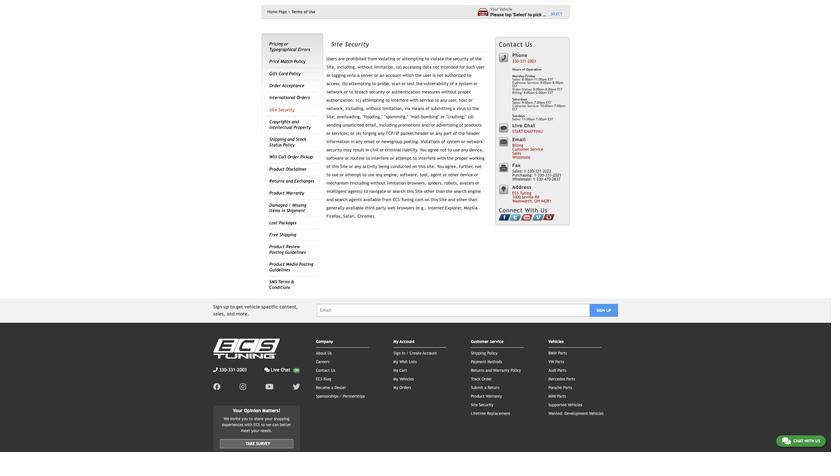 Task type: describe. For each thing, give the bounding box(es) containing it.
any left device,
[[462, 148, 468, 153]]

supported vehicles
[[549, 403, 583, 408]]

sales: inside fax sales: 1-330-331-2022 purchasing: 1-330-331-2021 wholesale: 1-330-470-2637
[[513, 169, 523, 174]]

1 vertical spatial available
[[346, 206, 364, 211]]

without up user,
[[442, 90, 457, 95]]

or down submitting
[[441, 115, 445, 120]]

returns for returns and warranty policy
[[471, 369, 485, 373]]

or up mechanism
[[340, 173, 344, 178]]

sponsorships / partnerships
[[316, 395, 365, 399]]

friday
[[526, 74, 536, 78]]

ecs left blog
[[316, 377, 323, 382]]

or down (b)
[[344, 90, 348, 95]]

matters!
[[263, 409, 281, 414]]

2 vertical spatial security
[[327, 148, 342, 153]]

disclaimer
[[286, 167, 307, 172]]

errors
[[298, 47, 310, 52]]

or right device
[[475, 173, 479, 178]]

of left use
[[304, 10, 308, 14]]

any up submitting
[[441, 98, 448, 103]]

ecs inside users are prohibited from violating or attempting to violate the security of the site, including, without limitation, (a) accessing data not intended for such user or logging onto a server or an account which the user is not authorized to access; (b) attempting to probe, scan or test the vulnerability of a system or network or to breach security or authentication measures without proper authorization; (c) attempting to interfere with service to any user, host or network, including, without limitation, via means of submitting a virus to the site, overloading, "flooding," "spamming," "mail-bombing" or "crashing;" (d) sending unsolicited email, including promotions and/or advertising of products or services; or (e) forging any tcp/ip packet header or any part of the header information in any email or newsgroup posting. violations of system or network security may result in civil or criminal liability. you agree not to use any device, software or routine to interfere or attempt to interfere with the proper working of this site or any activity being conducted on this site. you agree, further, not to use or attempt to use any engine, software, tool, agent or other device or mechanism (including without limitation browsers, spiders, robots, avatars or intelligent agents) to navigate or search this site other than the search engine and search agents available from ecs tuning.com on this site and other than generally available third party web browsers (e.g., internet explorer, mozilla firefox, safari, chrome).
[[393, 198, 400, 203]]

without up navigate at the top of the page
[[371, 181, 386, 186]]

this up tuning.com
[[407, 189, 414, 194]]

to up agree,
[[448, 148, 452, 153]]

lists
[[409, 360, 417, 365]]

1 vertical spatial contact us
[[316, 369, 336, 373]]

shipping and stock status policy
[[270, 137, 307, 148]]

in
[[402, 352, 406, 356]]

mozilla
[[464, 206, 478, 211]]

and up generally
[[327, 198, 334, 203]]

product warranty for product warranty link to the left
[[270, 191, 304, 196]]

2 vertical spatial attempting
[[363, 98, 385, 103]]

international orders
[[270, 95, 310, 100]]

porsche parts link
[[549, 386, 573, 391]]

supported
[[549, 403, 567, 408]]

ecs inside address ecs tuning 1000 seville rd wadsworth, oh 44281
[[513, 191, 519, 196]]

of inside hours of operation monday-friday sales: 8:00am-11:00pm est customer service: 8:00am-8:00pm est order status: 8:00am-8:00pm est billing: 8:00am-6:00pm est saturdays sales: 9:00am-7:00pm est customer service: 10:00am-7:00pm est sundays sales: 11:00am-7:00pm est
[[523, 68, 526, 71]]

or up violations
[[430, 131, 435, 136]]

porsche parts
[[549, 386, 573, 391]]

or down routine
[[349, 164, 353, 169]]

to up mechanism
[[327, 173, 331, 178]]

to down (including
[[364, 189, 368, 194]]

guidelines for media
[[270, 268, 290, 273]]

10:00am-
[[541, 104, 555, 108]]

guidelines for review
[[285, 250, 306, 255]]

with inside 'we invite you to share your shopping experiences with ecs so we can better meet your needs.'
[[245, 424, 253, 428]]

0 horizontal spatial interfere
[[372, 156, 389, 161]]

1 horizontal spatial product warranty link
[[471, 395, 502, 399]]

any down including
[[378, 131, 385, 136]]

1 vertical spatial from
[[382, 198, 392, 203]]

my for my cart
[[394, 369, 399, 373]]

2 vertical spatial security
[[479, 403, 494, 408]]

returns and exchanges
[[270, 179, 315, 184]]

sales link
[[513, 152, 522, 156]]

facebook logo image
[[213, 384, 221, 391]]

or up access;
[[327, 73, 331, 78]]

2 horizontal spatial site security
[[471, 403, 494, 408]]

about us
[[316, 352, 332, 356]]

of up such
[[470, 56, 474, 61]]

1 horizontal spatial site security link
[[471, 403, 494, 408]]

to inside your vehicle please tap 'select' to pick a vehicle
[[528, 12, 533, 17]]

1- right wholesale:
[[534, 177, 537, 182]]

this up tool, on the right of page
[[419, 164, 426, 169]]

sales
[[513, 152, 522, 156]]

vehicle inside "sign up to get vehicle specific content, sales, and more."
[[245, 305, 260, 310]]

submit a return
[[471, 386, 500, 391]]

0 horizontal spatial you
[[420, 148, 427, 153]]

2 vertical spatial other
[[457, 198, 468, 203]]

0 horizontal spatial attempt
[[345, 173, 361, 178]]

0 vertical spatial from
[[368, 56, 377, 61]]

shipping policy
[[471, 352, 498, 356]]

returns and warranty policy
[[471, 369, 521, 373]]

up for sign up to get vehicle specific content, sales, and more.
[[224, 305, 229, 310]]

0 horizontal spatial service
[[490, 340, 504, 345]]

and inside shipping and stock status policy
[[288, 137, 295, 142]]

status:
[[522, 88, 533, 91]]

0 horizontal spatial 2003
[[237, 368, 247, 373]]

to right virus
[[468, 106, 472, 111]]

or down criminal
[[390, 156, 395, 161]]

2 sales: from the top
[[513, 101, 521, 105]]

lost packages
[[270, 221, 297, 226]]

site down the browsers,
[[416, 189, 423, 194]]

agents)
[[348, 189, 363, 194]]

7:00pm right 9:00am-
[[555, 104, 566, 108]]

1 vertical spatial attempting
[[349, 81, 371, 86]]

lifetime replacement link
[[471, 412, 511, 417]]

to up submitting
[[435, 98, 439, 103]]

my cart
[[394, 369, 407, 373]]

home page
[[267, 10, 287, 14]]

or down may on the left top
[[345, 156, 349, 161]]

7:00pm down the 10:00am- on the top of the page
[[536, 118, 547, 121]]

vehicle inside your vehicle please tap 'select' to pick a vehicle
[[547, 12, 561, 17]]

and inside "sign up to get vehicle specific content, sales, and more."
[[227, 312, 235, 317]]

not down violate
[[433, 65, 440, 70]]

to left "breach" at the left
[[350, 90, 354, 95]]

account
[[386, 73, 402, 78]]

host
[[459, 98, 468, 103]]

330- up wholesale:
[[528, 169, 536, 174]]

criminal
[[386, 148, 402, 153]]

1 vertical spatial security
[[279, 108, 295, 113]]

free
[[270, 233, 278, 238]]

not right 'is'
[[437, 73, 444, 78]]

a down "authorized"
[[456, 81, 458, 86]]

1 vertical spatial in
[[366, 148, 369, 153]]

about us link
[[316, 352, 332, 356]]

8:00am- down 11:00pm
[[534, 88, 546, 91]]

parts for audi parts
[[558, 369, 567, 373]]

my cart link
[[394, 369, 407, 373]]

violating
[[379, 56, 396, 61]]

1 site, from the top
[[327, 65, 336, 70]]

liability.
[[403, 148, 419, 153]]

a left return
[[485, 386, 487, 391]]

device
[[461, 173, 473, 178]]

fax
[[513, 163, 521, 168]]

logging
[[332, 73, 346, 78]]

email
[[364, 140, 375, 144]]

email,
[[366, 123, 378, 128]]

vehicles right development
[[590, 412, 604, 417]]

to up data
[[425, 56, 430, 61]]

parts for mini parts
[[558, 395, 567, 399]]

to left probe,
[[372, 81, 377, 86]]

site down software
[[341, 164, 348, 169]]

vehicles up wanted: development vehicles link
[[568, 403, 583, 408]]

or down such
[[474, 81, 478, 86]]

8:00am- up 6:00pm
[[541, 81, 553, 85]]

comments image for live
[[265, 368, 270, 373]]

without up "flooding,"
[[366, 106, 382, 111]]

or left "an"
[[375, 73, 379, 78]]

can
[[273, 424, 279, 428]]

470-
[[545, 177, 553, 182]]

or right civil
[[380, 148, 384, 153]]

site up are
[[331, 41, 343, 48]]

2 horizontal spatial use
[[454, 148, 460, 153]]

instagram logo image
[[240, 384, 246, 391]]

0 vertical spatial proper
[[458, 90, 471, 95]]

free shipping
[[270, 233, 296, 238]]

pick
[[534, 12, 542, 17]]

0 horizontal spatial search
[[335, 198, 348, 203]]

or down limitation at left
[[388, 189, 392, 194]]

330- inside phone 330-331-2003
[[513, 59, 521, 64]]

site up copyrights
[[270, 108, 277, 113]]

my for my vehicles
[[394, 377, 399, 382]]

wanted:
[[549, 412, 564, 417]]

acceptance
[[282, 83, 305, 88]]

customer service
[[471, 340, 504, 345]]

2 service: from the top
[[528, 104, 540, 108]]

without up 'server'
[[358, 65, 373, 70]]

violate
[[431, 56, 444, 61]]

wholesale:
[[513, 177, 532, 182]]

vw parts link
[[549, 360, 565, 365]]

comments image for chat
[[783, 438, 792, 446]]

items
[[270, 209, 280, 214]]

tuning
[[520, 191, 532, 196]]

of right the part
[[454, 131, 458, 136]]

this up internet
[[431, 198, 438, 203]]

0 horizontal spatial use
[[332, 173, 339, 178]]

of down software
[[327, 164, 331, 169]]

/ for partnerships
[[340, 395, 342, 399]]

and down product disclaimer link
[[286, 179, 293, 184]]

or up engine
[[476, 181, 480, 186]]

browsers,
[[408, 181, 427, 186]]

audi parts
[[549, 369, 567, 373]]

email
[[513, 137, 526, 142]]

product warranty for the rightmost product warranty link
[[471, 395, 502, 399]]

any left the part
[[436, 131, 443, 136]]

2 horizontal spatial search
[[454, 189, 467, 194]]

0 vertical spatial than
[[436, 189, 445, 194]]

posting.
[[404, 140, 420, 144]]

1 horizontal spatial use
[[368, 173, 375, 178]]

to down liability.
[[413, 156, 417, 161]]

posting for product media posting guidelines
[[299, 262, 314, 267]]

2 horizontal spatial interfere
[[419, 156, 436, 161]]

2003 inside phone 330-331-2003
[[528, 59, 537, 64]]

engine
[[468, 189, 481, 194]]

2 horizontal spatial chat
[[794, 440, 804, 444]]

1 horizontal spatial user
[[477, 65, 485, 70]]

0 vertical spatial available
[[363, 198, 381, 203]]

chat for live chat start chatting!
[[525, 123, 536, 128]]

or down products
[[462, 140, 466, 144]]

parts for porsche parts
[[564, 386, 573, 391]]

please
[[491, 12, 504, 17]]

to up (including
[[363, 173, 367, 178]]

pickup
[[300, 155, 313, 160]]

up for sign up
[[607, 309, 612, 313]]

price match policy
[[270, 59, 306, 64]]

to up activity
[[366, 156, 370, 161]]

of down service
[[426, 106, 430, 111]]

shopping
[[274, 418, 290, 422]]

331- inside phone 330-331-2003
[[521, 59, 528, 64]]

parts for mercedes parts
[[567, 377, 576, 382]]

become a dealer
[[316, 386, 346, 391]]

live chat link
[[265, 367, 300, 374]]

330- left 2637 at the top of page
[[538, 173, 546, 178]]

bmw parts link
[[549, 352, 567, 356]]

advertising
[[437, 123, 458, 128]]

of down the part
[[442, 140, 446, 144]]

product review posting guidelines
[[270, 245, 306, 255]]

an
[[380, 73, 385, 78]]

in inside damaged / missing items in shipment
[[282, 209, 285, 214]]

0 vertical spatial on
[[413, 164, 418, 169]]

policy inside shipping and stock status policy
[[283, 143, 295, 148]]

1 vertical spatial you
[[437, 164, 444, 169]]

vehicles down cart
[[400, 377, 414, 382]]

address
[[513, 185, 532, 190]]

0 vertical spatial other
[[449, 173, 459, 178]]

or right email
[[376, 140, 381, 144]]

2 horizontal spatial /
[[407, 352, 409, 356]]

generally
[[327, 206, 345, 211]]

not down working
[[476, 164, 482, 169]]

saturdays
[[513, 98, 528, 101]]

330-331-2003
[[219, 368, 247, 373]]

0 vertical spatial security
[[454, 56, 469, 61]]

to down such
[[468, 73, 472, 78]]

product for product disclaimer link
[[270, 167, 285, 172]]

330- inside 330-331-2003 link
[[219, 368, 228, 373]]

return
[[488, 386, 500, 391]]

of down "authorized"
[[450, 81, 454, 86]]

1 sales: from the top
[[513, 78, 521, 81]]

any down the being
[[376, 173, 383, 178]]

or left (e)
[[351, 131, 355, 136]]

vulnerability
[[424, 81, 449, 86]]

1 horizontal spatial on
[[425, 198, 430, 203]]

a left 'dealer'
[[331, 386, 334, 391]]

0 vertical spatial contact
[[499, 41, 524, 48]]

monday-
[[513, 74, 526, 78]]

payment
[[471, 360, 487, 365]]

lost
[[270, 221, 278, 226]]

order right "call"
[[288, 155, 299, 160]]

2 site, from the top
[[327, 115, 336, 120]]

live for live chat start chatting!
[[513, 123, 523, 128]]

1 horizontal spatial terms
[[292, 10, 303, 14]]

shipping for shipping policy
[[471, 352, 486, 356]]

or right "agent"
[[443, 173, 447, 178]]

1 vertical spatial 330-331-2003 link
[[213, 367, 247, 374]]

select
[[551, 12, 563, 16]]

1 vertical spatial including,
[[346, 106, 365, 111]]

or left test
[[402, 81, 406, 86]]

1 horizontal spatial than
[[469, 198, 478, 203]]

0 vertical spatial including,
[[337, 65, 357, 70]]

1- up wholesale:
[[524, 169, 528, 174]]

chat with us
[[794, 440, 821, 444]]

vehicles up bmw parts 'link'
[[549, 340, 564, 345]]

0 vertical spatial site security link
[[270, 108, 295, 113]]

forging
[[363, 131, 377, 136]]

1 vertical spatial account
[[423, 352, 437, 356]]

0 horizontal spatial product warranty link
[[270, 191, 304, 196]]

0 horizontal spatial contact
[[316, 369, 330, 373]]

youtube logo image
[[266, 384, 274, 391]]

a right onto
[[358, 73, 360, 78]]

bombing"
[[422, 115, 440, 120]]

1 horizontal spatial 330-331-2003 link
[[513, 59, 537, 64]]

shipping and stock status policy link
[[270, 137, 307, 148]]

survey
[[256, 442, 271, 447]]

better
[[280, 424, 291, 428]]

1 vertical spatial warranty
[[494, 369, 510, 373]]

specific
[[262, 305, 278, 310]]



Task type: vqa. For each thing, say whether or not it's contained in the screenshot.
advertising
yes



Task type: locate. For each thing, give the bounding box(es) containing it.
/ down 'dealer'
[[340, 395, 342, 399]]

0 horizontal spatial user
[[423, 73, 432, 78]]

damaged
[[270, 203, 288, 208]]

4 sales: from the top
[[513, 169, 523, 174]]

0 horizontal spatial security
[[327, 148, 342, 153]]

my orders link
[[394, 386, 412, 391]]

or inside pricing or typographical errors
[[284, 42, 289, 47]]

vw parts
[[549, 360, 565, 365]]

take
[[246, 442, 255, 447]]

any down routine
[[355, 164, 362, 169]]

1 vertical spatial security
[[370, 90, 385, 95]]

to inside "sign up to get vehicle specific content, sales, and more."
[[230, 305, 235, 310]]

orders down my vehicles
[[400, 386, 412, 391]]

terms right page on the left of page
[[292, 10, 303, 14]]

than down the spiders,
[[436, 189, 445, 194]]

with inside 'chat with us' link
[[805, 440, 815, 444]]

take survey
[[246, 442, 271, 447]]

1 vertical spatial user
[[423, 73, 432, 78]]

/ for missing
[[289, 203, 291, 208]]

live up start
[[513, 123, 523, 128]]

0 vertical spatial in
[[351, 140, 355, 144]]

site, up sending at the left top of the page
[[327, 115, 336, 120]]

order acceptance
[[270, 83, 305, 88]]

11:00am-
[[522, 118, 536, 121]]

1- left 2022
[[535, 173, 538, 178]]

product down will
[[270, 167, 285, 172]]

1 vertical spatial site security
[[270, 108, 295, 113]]

ecs left so
[[254, 424, 260, 428]]

1 horizontal spatial attempt
[[396, 156, 412, 161]]

1 vertical spatial than
[[469, 198, 478, 203]]

1-
[[524, 169, 528, 174], [535, 173, 538, 178], [534, 177, 537, 182]]

wish
[[400, 360, 408, 365]]

1 horizontal spatial your
[[265, 418, 273, 422]]

security down probe,
[[370, 90, 385, 95]]

1 vertical spatial site security link
[[471, 403, 494, 408]]

0 horizontal spatial site security
[[270, 108, 295, 113]]

product for "product review posting guidelines" "link"
[[270, 245, 285, 250]]

1 vertical spatial network
[[467, 140, 483, 144]]

review
[[286, 245, 300, 250]]

partnerships
[[343, 395, 365, 399]]

comments image inside live chat link
[[265, 368, 270, 373]]

product warranty link down returns and exchanges
[[270, 191, 304, 196]]

invite
[[230, 418, 241, 422]]

billing:
[[513, 91, 523, 95]]

0 vertical spatial network
[[327, 90, 343, 95]]

which
[[403, 73, 414, 78]]

0 vertical spatial product warranty link
[[270, 191, 304, 196]]

use down activity
[[368, 173, 375, 178]]

tool,
[[420, 173, 430, 178]]

chat with us link
[[777, 436, 827, 448]]

sign up
[[597, 309, 612, 313]]

2 header from the left
[[467, 131, 480, 136]]

order up the submit a return "link"
[[482, 377, 492, 382]]

this
[[332, 164, 339, 169], [419, 164, 426, 169], [407, 189, 414, 194], [431, 198, 438, 203]]

product down free
[[270, 245, 285, 250]]

sundays
[[513, 114, 525, 118]]

limitation
[[387, 181, 406, 186]]

330-331-2003 link up instagram logo
[[213, 367, 247, 374]]

gift card policy link
[[270, 71, 301, 76]]

proper up 'host'
[[458, 90, 471, 95]]

0 vertical spatial user
[[477, 65, 485, 70]]

or up (a) on the top left
[[397, 56, 401, 61]]

5 my from the top
[[394, 386, 399, 391]]

site up internet
[[440, 198, 447, 203]]

submit
[[471, 386, 484, 391]]

product warranty down returns and exchanges
[[270, 191, 304, 196]]

1 vertical spatial returns
[[471, 369, 485, 373]]

accessing
[[403, 65, 422, 70]]

account
[[400, 340, 415, 345], [423, 352, 437, 356]]

sign inside "button"
[[597, 309, 606, 313]]

0 vertical spatial guidelines
[[285, 250, 306, 255]]

my for my account
[[394, 340, 399, 345]]

chat
[[525, 123, 536, 128], [281, 368, 291, 373], [794, 440, 804, 444]]

0 horizontal spatial site security link
[[270, 108, 295, 113]]

1 horizontal spatial orders
[[400, 386, 412, 391]]

sign for sign up to get vehicle specific content, sales, and more.
[[213, 305, 222, 310]]

site security link up lifetime
[[471, 403, 494, 408]]

0 horizontal spatial on
[[413, 164, 418, 169]]

interfere up site.
[[419, 156, 436, 161]]

/ inside damaged / missing items in shipment
[[289, 203, 291, 208]]

warranty for the rightmost product warranty link
[[486, 395, 502, 399]]

order left status:
[[513, 88, 521, 91]]

order down 'gift'
[[270, 83, 281, 88]]

to right you
[[249, 418, 253, 422]]

and inside copyrights and intellectual property
[[292, 120, 299, 125]]

2 vertical spatial /
[[340, 395, 342, 399]]

parts for bmw parts
[[559, 352, 567, 356]]

2 horizontal spatial sign
[[597, 309, 606, 313]]

1 horizontal spatial /
[[340, 395, 342, 399]]

2021
[[554, 173, 562, 178]]

your inside your vehicle please tap 'select' to pick a vehicle
[[491, 7, 499, 12]]

in down damaged
[[282, 209, 285, 214]]

to down probe,
[[386, 98, 390, 103]]

1 horizontal spatial 2003
[[528, 59, 537, 64]]

chat for live chat
[[281, 368, 291, 373]]

1 vertical spatial contact
[[316, 369, 330, 373]]

8:00pm down 11:00pm
[[546, 88, 557, 91]]

1 horizontal spatial you
[[437, 164, 444, 169]]

is
[[433, 73, 436, 78]]

1 vertical spatial shipping
[[280, 233, 296, 238]]

4 my from the top
[[394, 377, 399, 382]]

1 horizontal spatial in
[[351, 140, 355, 144]]

gift
[[270, 71, 278, 76]]

ecs tuning image
[[213, 339, 280, 359]]

0 horizontal spatial returns
[[270, 179, 285, 184]]

Email email field
[[317, 305, 590, 318]]

2 vertical spatial shipping
[[471, 352, 486, 356]]

ecs inside 'we invite you to share your shopping experiences with ecs so we can better meet your needs.'
[[254, 424, 260, 428]]

wanted: development vehicles link
[[549, 412, 604, 417]]

0 horizontal spatial comments image
[[265, 368, 270, 373]]

"mail-
[[410, 115, 422, 120]]

copyrights and intellectual property link
[[270, 120, 311, 130]]

device,
[[470, 148, 484, 153]]

returns down payment
[[471, 369, 485, 373]]

your for your vehicle please tap 'select' to pick a vehicle
[[491, 7, 499, 12]]

seville
[[522, 195, 534, 200]]

product inside product review posting guidelines
[[270, 245, 285, 250]]

1 vertical spatial limitation,
[[383, 106, 404, 111]]

0 vertical spatial 8:00pm
[[553, 81, 564, 85]]

submit a return link
[[471, 386, 500, 391]]

posting for product review posting guidelines
[[270, 250, 284, 255]]

terms up conditions
[[278, 280, 290, 285]]

or right 'host'
[[469, 98, 473, 103]]

1 horizontal spatial search
[[393, 189, 406, 194]]

comments image
[[265, 368, 270, 373], [783, 438, 792, 446]]

2 vertical spatial in
[[282, 209, 285, 214]]

browsers
[[397, 206, 415, 211]]

1 vertical spatial service
[[490, 340, 504, 345]]

0 vertical spatial your
[[491, 7, 499, 12]]

ecs blog
[[316, 377, 331, 382]]

with
[[525, 207, 539, 214]]

2 my from the top
[[394, 360, 399, 365]]

oh
[[535, 199, 540, 204]]

we
[[224, 418, 229, 422]]

this down software
[[332, 164, 339, 169]]

sign for sign up
[[597, 309, 606, 313]]

violations
[[421, 140, 440, 144]]

use up mechanism
[[332, 173, 339, 178]]

posting inside product review posting guidelines
[[270, 250, 284, 255]]

1 vertical spatial 8:00pm
[[546, 88, 557, 91]]

order inside hours of operation monday-friday sales: 8:00am-11:00pm est customer service: 8:00am-8:00pm est order status: 8:00am-8:00pm est billing: 8:00am-6:00pm est saturdays sales: 9:00am-7:00pm est customer service: 10:00am-7:00pm est sundays sales: 11:00am-7:00pm est
[[513, 88, 521, 91]]

on up '(e.g.,'
[[425, 198, 430, 203]]

1 horizontal spatial returns
[[471, 369, 485, 373]]

wholesale link
[[513, 156, 531, 160]]

posting inside product media posting guidelines
[[299, 262, 314, 267]]

other down the spiders,
[[424, 189, 435, 194]]

returns and warranty policy link
[[471, 369, 521, 373]]

address ecs tuning 1000 seville rd wadsworth, oh 44281
[[513, 185, 552, 204]]

product for the rightmost product warranty link
[[471, 395, 485, 399]]

2 vertical spatial chat
[[794, 440, 804, 444]]

0 vertical spatial returns
[[270, 179, 285, 184]]

or down sending at the left top of the page
[[327, 131, 331, 136]]

of right the hours
[[523, 68, 526, 71]]

site up lifetime
[[471, 403, 478, 408]]

use
[[454, 148, 460, 153], [332, 173, 339, 178], [368, 173, 375, 178]]

returns
[[270, 179, 285, 184], [471, 369, 485, 373]]

1 vertical spatial live
[[271, 368, 280, 373]]

0 horizontal spatial vehicle
[[245, 305, 260, 310]]

track order
[[471, 377, 492, 382]]

information
[[327, 140, 350, 144]]

security up the for on the top right
[[454, 56, 469, 61]]

web
[[388, 206, 396, 211]]

0 vertical spatial shipping
[[270, 137, 286, 142]]

may
[[344, 148, 352, 153]]

guidelines down the media
[[270, 268, 290, 273]]

search down limitation at left
[[393, 189, 406, 194]]

guidelines inside product review posting guidelines
[[285, 250, 306, 255]]

0 vertical spatial limitation,
[[374, 65, 395, 70]]

lifetime
[[471, 412, 486, 417]]

attempt up conducted
[[396, 156, 412, 161]]

live up the youtube logo
[[271, 368, 280, 373]]

limitation,
[[374, 65, 395, 70], [383, 106, 404, 111]]

0 horizontal spatial 330-331-2003 link
[[213, 367, 247, 374]]

account up 'in'
[[400, 340, 415, 345]]

(c)
[[356, 98, 361, 103]]

you left agree
[[420, 148, 427, 153]]

0 vertical spatial chat
[[525, 123, 536, 128]]

1 service: from the top
[[528, 81, 540, 85]]

orders for my orders
[[400, 386, 412, 391]]

live inside live chat start chatting!
[[513, 123, 523, 128]]

the
[[446, 56, 452, 61], [476, 56, 482, 61], [416, 73, 422, 78], [416, 81, 423, 86], [473, 106, 480, 111], [459, 131, 465, 136], [447, 156, 454, 161], [446, 189, 453, 194]]

and down payment methods
[[486, 369, 492, 373]]

ecs up 'web'
[[393, 198, 400, 203]]

you right site.
[[437, 164, 444, 169]]

1 horizontal spatial up
[[607, 309, 612, 313]]

than down engine
[[469, 198, 478, 203]]

sign for sign in / create account
[[394, 352, 401, 356]]

2 horizontal spatial in
[[366, 148, 369, 153]]

my for my orders
[[394, 386, 399, 391]]

bmw
[[549, 352, 557, 356]]

services;
[[332, 131, 349, 136]]

sales: down fax
[[513, 169, 523, 174]]

parts right bmw
[[559, 352, 567, 356]]

parts down porsche parts
[[558, 395, 567, 399]]

1 horizontal spatial security
[[370, 90, 385, 95]]

up inside "sign up to get vehicle specific content, sales, and more."
[[224, 305, 229, 310]]

3 sales: from the top
[[513, 118, 521, 121]]

not right agree
[[440, 148, 447, 153]]

1 vertical spatial your
[[252, 429, 259, 434]]

product left the media
[[270, 262, 285, 267]]

measures
[[422, 90, 440, 95]]

of down ""crashing;""
[[460, 123, 464, 128]]

1 horizontal spatial interfere
[[391, 98, 409, 103]]

1 vertical spatial system
[[447, 140, 460, 144]]

twitter logo image
[[293, 384, 300, 391]]

0 vertical spatial system
[[459, 81, 473, 86]]

to inside 'we invite you to share your shopping experiences with ecs so we can better meet your needs.'
[[249, 418, 253, 422]]

phone image
[[213, 368, 218, 373]]

or down probe,
[[387, 90, 391, 95]]

0 vertical spatial account
[[400, 340, 415, 345]]

2 horizontal spatial security
[[454, 56, 469, 61]]

we
[[266, 424, 272, 428]]

1 horizontal spatial security
[[345, 41, 370, 48]]

my for my wish lists
[[394, 360, 399, 365]]

you
[[242, 418, 248, 422]]

methods
[[488, 360, 503, 365]]

7:00pm down 6:00pm
[[535, 101, 546, 105]]

parts for vw parts
[[556, 360, 565, 365]]

returns down product disclaimer
[[270, 179, 285, 184]]

product for product media posting guidelines link
[[270, 262, 285, 267]]

from
[[368, 56, 377, 61], [382, 198, 392, 203]]

take survey button
[[220, 440, 294, 449]]

with
[[410, 98, 419, 103], [437, 156, 446, 161], [245, 424, 253, 428], [805, 440, 815, 444]]

comments image inside 'chat with us' link
[[783, 438, 792, 446]]

opinion
[[244, 409, 261, 414]]

overloading,
[[337, 115, 362, 120]]

audi parts link
[[549, 369, 567, 373]]

8:00am- up status:
[[522, 78, 535, 81]]

"flooding,"
[[363, 115, 383, 120]]

porsche
[[549, 386, 563, 391]]

sponsorships / partnerships link
[[316, 395, 365, 399]]

search down avatars
[[454, 189, 467, 194]]

330- right phone icon
[[219, 368, 228, 373]]

user right such
[[477, 65, 485, 70]]

0 vertical spatial comments image
[[265, 368, 270, 373]]

mechanism
[[327, 181, 349, 186]]

product inside product media posting guidelines
[[270, 262, 285, 267]]

8:00am-
[[522, 78, 535, 81], [541, 81, 553, 85], [534, 88, 546, 91], [524, 91, 536, 95]]

1 my from the top
[[394, 340, 399, 345]]

0 horizontal spatial than
[[436, 189, 445, 194]]

returns for returns and exchanges
[[270, 179, 285, 184]]

your up we
[[265, 418, 273, 422]]

330- down 2022
[[537, 177, 545, 182]]

service inside email billing customer service sales wholesale
[[531, 148, 544, 152]]

agree,
[[445, 164, 458, 169]]

1 horizontal spatial service
[[531, 148, 544, 152]]

0 horizontal spatial from
[[368, 56, 377, 61]]

from up 'web'
[[382, 198, 392, 203]]

purchasing:
[[513, 173, 533, 178]]

terms inside sms terms & conditions
[[278, 280, 290, 285]]

(a)
[[397, 65, 402, 70]]

warranty down return
[[486, 395, 502, 399]]

0 vertical spatial site security
[[331, 41, 370, 48]]

sign inside "sign up to get vehicle specific content, sales, and more."
[[213, 305, 222, 310]]

a left virus
[[453, 106, 456, 111]]

product for product warranty link to the left
[[270, 191, 285, 196]]

site.
[[427, 164, 436, 169]]

security up lifetime replacement
[[479, 403, 494, 408]]

dealer
[[335, 386, 346, 391]]

0 vertical spatial vehicle
[[547, 12, 561, 17]]

0 vertical spatial 2003
[[528, 59, 537, 64]]

any down (e)
[[356, 140, 363, 144]]

1 horizontal spatial sign
[[394, 352, 401, 356]]

a inside your vehicle please tap 'select' to pick a vehicle
[[543, 12, 546, 17]]

1 vertical spatial proper
[[455, 156, 468, 161]]

operation
[[527, 68, 542, 71]]

about
[[316, 352, 327, 356]]

8:00pm right 11:00pm
[[553, 81, 564, 85]]

0 vertical spatial posting
[[270, 250, 284, 255]]

0 vertical spatial attempting
[[402, 56, 424, 61]]

exchanges
[[295, 179, 315, 184]]

1 vertical spatial chat
[[281, 368, 291, 373]]

0 horizontal spatial account
[[400, 340, 415, 345]]

shipping down packages
[[280, 233, 296, 238]]

intelligent
[[327, 189, 347, 194]]

site security up lifetime
[[471, 403, 494, 408]]

chat inside live chat start chatting!
[[525, 123, 536, 128]]

1 horizontal spatial header
[[467, 131, 480, 136]]

email billing customer service sales wholesale
[[513, 137, 544, 160]]

development
[[565, 412, 589, 417]]

1 header from the left
[[416, 131, 429, 136]]

0 vertical spatial terms
[[292, 10, 303, 14]]

product warranty down submit a return
[[471, 395, 502, 399]]

become a dealer link
[[316, 386, 346, 391]]

other up explorer,
[[457, 198, 468, 203]]

1 horizontal spatial your
[[491, 7, 499, 12]]

(e.g.,
[[416, 206, 427, 211]]

guidelines inside product media posting guidelines
[[270, 268, 290, 273]]

network
[[327, 90, 343, 95], [467, 140, 483, 144]]

1 horizontal spatial contact us
[[499, 41, 533, 48]]

0 horizontal spatial /
[[289, 203, 291, 208]]

customer inside email billing customer service sales wholesale
[[513, 148, 530, 152]]

up inside "button"
[[607, 309, 612, 313]]

live for live chat
[[271, 368, 280, 373]]

0 vertical spatial your
[[265, 418, 273, 422]]

1 vertical spatial other
[[424, 189, 435, 194]]

conducted
[[391, 164, 412, 169]]

other up robots, at right
[[449, 173, 459, 178]]

my orders
[[394, 386, 412, 391]]

1 horizontal spatial site security
[[331, 41, 370, 48]]

8:00am- up 9:00am-
[[524, 91, 536, 95]]

0 horizontal spatial your
[[252, 429, 259, 434]]

1 horizontal spatial comments image
[[783, 438, 792, 446]]

your right meet
[[252, 429, 259, 434]]

are
[[339, 56, 345, 61]]

and up explorer,
[[448, 198, 456, 203]]

a right pick
[[543, 12, 546, 17]]

3 my from the top
[[394, 369, 399, 373]]

warranty for product warranty link to the left
[[286, 191, 304, 196]]

onto
[[347, 73, 356, 78]]

header down and/or
[[416, 131, 429, 136]]

shipping for shipping and stock status policy
[[270, 137, 286, 142]]

shipping inside shipping and stock status policy
[[270, 137, 286, 142]]

property
[[294, 125, 311, 130]]

your for your opinion matters!
[[233, 409, 243, 414]]

orders for international orders
[[297, 95, 310, 100]]



